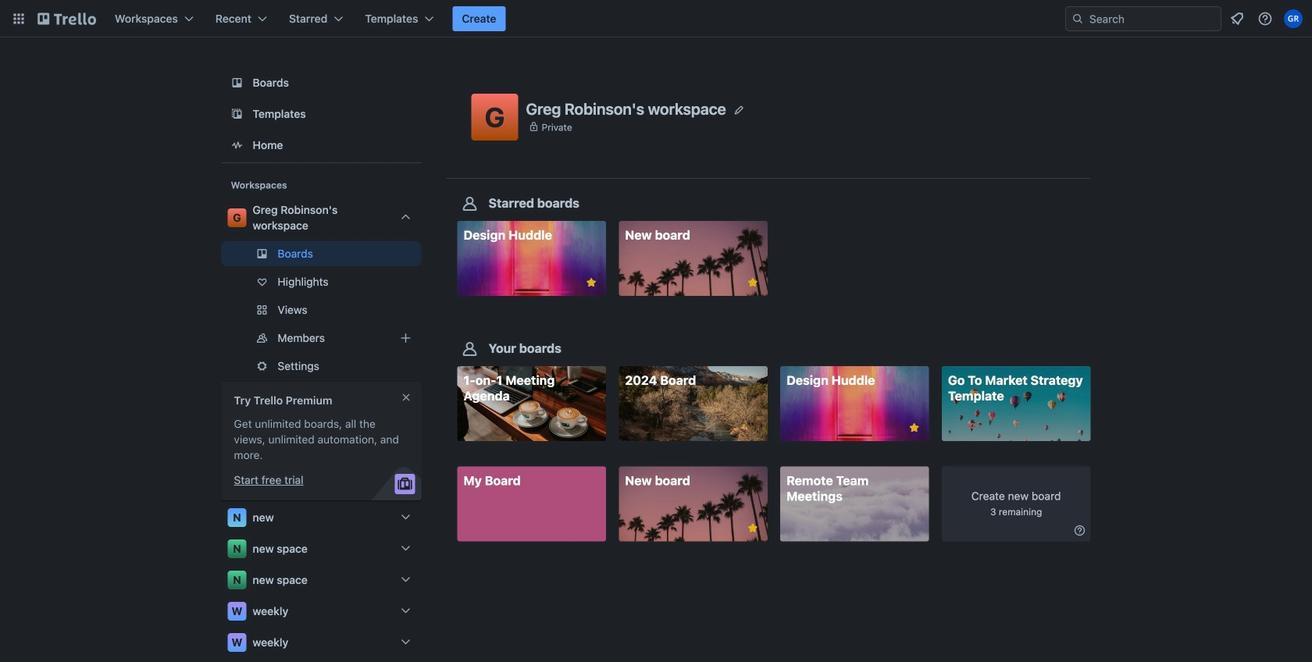 Task type: describe. For each thing, give the bounding box(es) containing it.
sm image
[[1072, 523, 1088, 539]]

2 click to unstar this board. it will be removed from your starred list. image from the left
[[746, 276, 760, 290]]

search image
[[1072, 13, 1085, 25]]

Search field
[[1066, 6, 1222, 31]]

open information menu image
[[1258, 11, 1274, 27]]

1 click to unstar this board. it will be removed from your starred list. image from the left
[[585, 276, 599, 290]]

0 notifications image
[[1228, 9, 1247, 28]]

1 horizontal spatial click to unstar this board. it will be removed from your starred list. image
[[908, 421, 922, 435]]

1 vertical spatial click to unstar this board. it will be removed from your starred list. image
[[746, 522, 760, 536]]

greg robinson (gregrobinson96) image
[[1285, 9, 1303, 28]]

back to home image
[[38, 6, 96, 31]]



Task type: vqa. For each thing, say whether or not it's contained in the screenshot.
An
no



Task type: locate. For each thing, give the bounding box(es) containing it.
primary element
[[0, 0, 1313, 38]]

click to unstar this board. it will be removed from your starred list. image
[[585, 276, 599, 290], [746, 276, 760, 290]]

template board image
[[228, 105, 247, 123]]

home image
[[228, 136, 247, 155]]

0 vertical spatial click to unstar this board. it will be removed from your starred list. image
[[908, 421, 922, 435]]

0 horizontal spatial click to unstar this board. it will be removed from your starred list. image
[[585, 276, 599, 290]]

add image
[[397, 329, 415, 348]]

click to unstar this board. it will be removed from your starred list. image
[[908, 421, 922, 435], [746, 522, 760, 536]]

board image
[[228, 73, 247, 92]]

0 horizontal spatial click to unstar this board. it will be removed from your starred list. image
[[746, 522, 760, 536]]

1 horizontal spatial click to unstar this board. it will be removed from your starred list. image
[[746, 276, 760, 290]]



